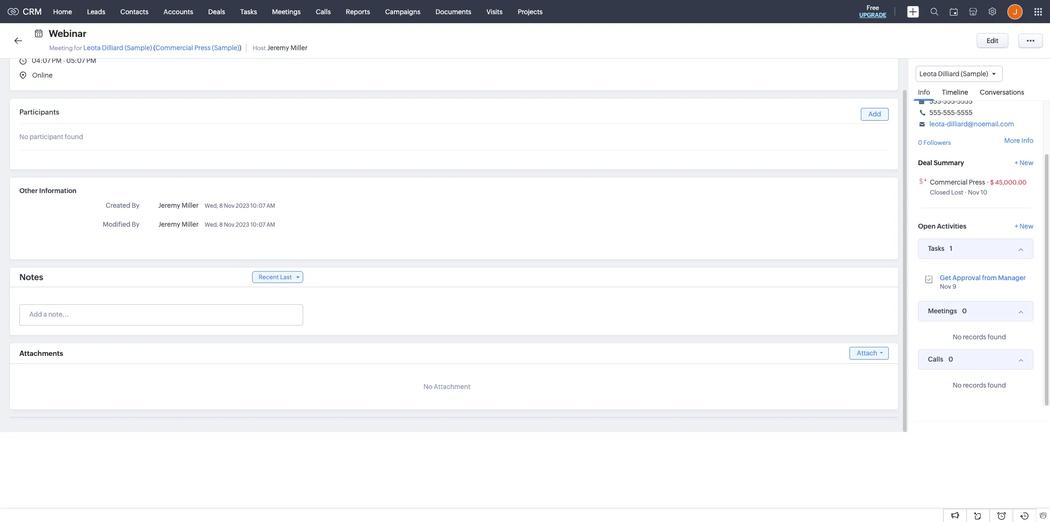 Task type: describe. For each thing, give the bounding box(es) containing it.
info link
[[914, 82, 936, 101]]

0 for meetings
[[963, 307, 968, 315]]

more
[[1005, 137, 1021, 145]]

information
[[39, 187, 77, 195]]

add link
[[862, 108, 890, 121]]

1 vertical spatial info
[[1022, 137, 1034, 145]]

04:07 pm - 05:07 pm
[[32, 57, 96, 64]]

free upgrade
[[860, 4, 887, 18]]

visits link
[[479, 0, 511, 23]]

$
[[991, 179, 995, 186]]

9
[[953, 283, 957, 290]]

campaigns
[[385, 8, 421, 15]]

-
[[63, 57, 65, 64]]

0 horizontal spatial tasks
[[240, 8, 257, 15]]

2 + new from the top
[[1016, 222, 1034, 230]]

activities
[[938, 222, 967, 230]]

meeting for leota dilliard (sample) ( commercial press (sample) )
[[49, 44, 241, 52]]

found for calls
[[988, 381, 1007, 389]]

manager
[[999, 274, 1027, 282]]

jeremy miller for modified by
[[158, 221, 199, 228]]

webinar
[[49, 28, 87, 39]]

attachment
[[434, 383, 471, 391]]

add
[[869, 110, 882, 118]]

attachments
[[19, 349, 63, 357]]

accounts
[[164, 8, 193, 15]]

1 555-555-5555 from the top
[[930, 98, 973, 105]]

tasks link
[[233, 0, 265, 23]]

wed, for created by
[[205, 203, 218, 209]]

free
[[867, 4, 880, 11]]

Leota Dilliard (Sample) field
[[917, 66, 1004, 82]]

calendar image
[[951, 8, 959, 15]]

search element
[[926, 0, 945, 23]]

open activities
[[919, 222, 967, 230]]

2 new from the top
[[1020, 222, 1034, 230]]

wed, 8 nov 2023 10:07 am for modified by
[[205, 222, 275, 228]]

1 5555 from the top
[[958, 98, 973, 105]]

open
[[919, 222, 936, 230]]

timeline
[[943, 89, 969, 96]]

deals
[[208, 8, 225, 15]]

nov inside commercial press · $ 45,000.00 closed lost · nov 10
[[969, 189, 980, 196]]

leota dilliard (sample) link
[[83, 44, 152, 52]]

participant
[[30, 133, 63, 141]]

leads
[[87, 8, 105, 15]]

wed, for modified by
[[205, 222, 218, 228]]

conversations link
[[976, 82, 1030, 100]]

contacts
[[121, 8, 149, 15]]

dilliard@noemail.com
[[948, 120, 1015, 128]]

recent
[[259, 274, 279, 281]]

timeline link
[[938, 82, 974, 100]]

2 pm from the left
[[86, 57, 96, 64]]

campaigns link
[[378, 0, 428, 23]]

leota-
[[930, 120, 948, 128]]

documents link
[[428, 0, 479, 23]]

last
[[280, 274, 292, 281]]

am for modified by
[[267, 222, 275, 228]]

am for created by
[[267, 203, 275, 209]]

found for meetings
[[988, 333, 1007, 341]]

0 horizontal spatial (sample)
[[125, 44, 152, 52]]

create menu element
[[902, 0, 926, 23]]

followers
[[924, 139, 952, 146]]

search image
[[931, 8, 939, 16]]

leota dilliard (sample)
[[920, 70, 989, 78]]

home link
[[46, 0, 80, 23]]

created
[[106, 202, 130, 209]]

from
[[983, 274, 998, 282]]

nov inside get approval from manager nov 9
[[941, 283, 952, 290]]

attach
[[858, 349, 878, 357]]

summary
[[934, 159, 965, 166]]

8 for modified by
[[220, 222, 223, 228]]

commercial press · $ 45,000.00 closed lost · nov 10
[[931, 178, 1027, 196]]

)
[[239, 44, 241, 52]]

1 + from the top
[[1016, 159, 1019, 166]]

create menu image
[[908, 6, 920, 17]]

miller for created by
[[182, 202, 199, 209]]

1
[[951, 245, 953, 252]]

accounts link
[[156, 0, 201, 23]]

visits
[[487, 8, 503, 15]]

8 for created by
[[220, 203, 223, 209]]

deal
[[919, 159, 933, 166]]

participants
[[19, 108, 59, 116]]

wed, 8 nov 2023 10:07 am for created by
[[205, 203, 275, 209]]

no participant found
[[19, 133, 83, 141]]

leota-dilliard@noemail.com
[[930, 120, 1015, 128]]

projects
[[518, 8, 543, 15]]

recent last
[[259, 274, 292, 281]]

get approval from manager nov 9
[[941, 274, 1027, 290]]

leota-dilliard@noemail.com link
[[930, 120, 1015, 128]]

commercial press link
[[931, 178, 986, 186]]

10
[[981, 189, 988, 196]]

calls link
[[309, 0, 339, 23]]

other information
[[19, 187, 77, 195]]

home
[[53, 8, 72, 15]]

commercial press (sample) link
[[156, 44, 239, 52]]

modified by
[[103, 221, 140, 228]]

leads link
[[80, 0, 113, 23]]

projects link
[[511, 0, 551, 23]]

dilliard inside 'field'
[[939, 70, 960, 78]]



Task type: locate. For each thing, give the bounding box(es) containing it.
1 horizontal spatial press
[[970, 178, 986, 186]]

1 vertical spatial by
[[132, 221, 140, 228]]

0 vertical spatial commercial
[[156, 44, 193, 52]]

profile image
[[1008, 4, 1024, 19]]

1 vertical spatial dilliard
[[939, 70, 960, 78]]

0 vertical spatial 555-555-5555
[[930, 98, 973, 105]]

555-555-5555 up leota- on the top of page
[[930, 109, 973, 117]]

1 vertical spatial + new
[[1016, 222, 1034, 230]]

leota
[[83, 44, 101, 52], [920, 70, 938, 78]]

2 by from the top
[[132, 221, 140, 228]]

by
[[132, 202, 140, 209], [132, 221, 140, 228]]

host jeremy miller
[[253, 44, 308, 52]]

1 horizontal spatial ·
[[987, 178, 990, 186]]

0 horizontal spatial info
[[919, 89, 931, 96]]

+ new
[[1016, 159, 1034, 166], [1016, 222, 1034, 230]]

new down the 45,000.00
[[1020, 222, 1034, 230]]

1 vertical spatial 2023
[[236, 222, 250, 228]]

1 vertical spatial no records found
[[954, 381, 1007, 389]]

555-555-5555
[[930, 98, 973, 105], [930, 109, 973, 117]]

·
[[987, 178, 990, 186], [965, 189, 968, 196]]

2 jeremy miller from the top
[[158, 221, 199, 228]]

2 vertical spatial 0
[[949, 355, 954, 363]]

tasks left 1
[[929, 245, 945, 252]]

press inside commercial press · $ 45,000.00 closed lost · nov 10
[[970, 178, 986, 186]]

1 jeremy miller from the top
[[158, 202, 199, 209]]

documents
[[436, 8, 472, 15]]

05:07
[[66, 57, 85, 64]]

· right lost
[[965, 189, 968, 196]]

1 horizontal spatial dilliard
[[939, 70, 960, 78]]

(sample) up timeline link in the top of the page
[[962, 70, 989, 78]]

by for created by
[[132, 202, 140, 209]]

1 wed, 8 nov 2023 10:07 am from the top
[[205, 203, 275, 209]]

no records found
[[954, 333, 1007, 341], [954, 381, 1007, 389]]

1 vertical spatial 8
[[220, 222, 223, 228]]

closed
[[931, 189, 951, 196]]

1 vertical spatial 0
[[963, 307, 968, 315]]

0 vertical spatial +
[[1016, 159, 1019, 166]]

1 pm from the left
[[52, 57, 62, 64]]

(
[[153, 44, 156, 52]]

reports
[[346, 8, 370, 15]]

0 horizontal spatial press
[[195, 44, 211, 52]]

jeremy miller
[[158, 202, 199, 209], [158, 221, 199, 228]]

1 vertical spatial calls
[[929, 356, 944, 363]]

by right modified
[[132, 221, 140, 228]]

0 vertical spatial + new
[[1016, 159, 1034, 166]]

1 vertical spatial commercial
[[931, 178, 968, 186]]

attach link
[[850, 347, 890, 360]]

5555 up leota-dilliard@noemail.com
[[958, 109, 973, 117]]

pm right '05:07'
[[86, 57, 96, 64]]

1 new from the top
[[1020, 159, 1034, 166]]

0 vertical spatial leota
[[83, 44, 101, 52]]

None button
[[978, 33, 1009, 48]]

0 horizontal spatial commercial
[[156, 44, 193, 52]]

2023 for created by
[[236, 203, 250, 209]]

1 vertical spatial wed, 8 nov 2023 10:07 am
[[205, 222, 275, 228]]

0 vertical spatial calls
[[316, 8, 331, 15]]

8
[[220, 203, 223, 209], [220, 222, 223, 228]]

tasks right deals link
[[240, 8, 257, 15]]

1 records from the top
[[964, 333, 987, 341]]

0 vertical spatial jeremy
[[267, 44, 289, 52]]

new down the more info
[[1020, 159, 1034, 166]]

commercial
[[156, 44, 193, 52], [931, 178, 968, 186]]

nov
[[969, 189, 980, 196], [224, 203, 235, 209], [224, 222, 235, 228], [941, 283, 952, 290]]

deals link
[[201, 0, 233, 23]]

0 vertical spatial 5555
[[958, 98, 973, 105]]

reports link
[[339, 0, 378, 23]]

new
[[1020, 159, 1034, 166], [1020, 222, 1034, 230]]

(sample)
[[125, 44, 152, 52], [212, 44, 239, 52], [962, 70, 989, 78]]

0 horizontal spatial pm
[[52, 57, 62, 64]]

1 horizontal spatial calls
[[929, 356, 944, 363]]

2 8 from the top
[[220, 222, 223, 228]]

0 vertical spatial tasks
[[240, 8, 257, 15]]

1 horizontal spatial leota
[[920, 70, 938, 78]]

1 horizontal spatial meetings
[[929, 307, 958, 315]]

1 vertical spatial jeremy
[[158, 202, 180, 209]]

0 vertical spatial no records found
[[954, 333, 1007, 341]]

+ up the 45,000.00
[[1016, 159, 1019, 166]]

04:07
[[32, 57, 51, 64]]

more info
[[1005, 137, 1034, 145]]

0 vertical spatial dilliard
[[102, 44, 123, 52]]

0 horizontal spatial ·
[[965, 189, 968, 196]]

host
[[253, 45, 266, 52]]

5555 down timeline
[[958, 98, 973, 105]]

0 horizontal spatial 0
[[919, 139, 923, 146]]

1 horizontal spatial commercial
[[931, 178, 968, 186]]

dilliard
[[102, 44, 123, 52], [939, 70, 960, 78]]

+ new down the more info
[[1016, 159, 1034, 166]]

1 vertical spatial am
[[267, 222, 275, 228]]

1 8 from the top
[[220, 203, 223, 209]]

new inside + new link
[[1020, 159, 1034, 166]]

approval
[[953, 274, 982, 282]]

0 vertical spatial info
[[919, 89, 931, 96]]

deal summary
[[919, 159, 965, 166]]

1 vertical spatial ·
[[965, 189, 968, 196]]

10:07
[[251, 203, 266, 209], [251, 222, 266, 228]]

1 vertical spatial records
[[964, 381, 987, 389]]

2 vertical spatial miller
[[182, 221, 199, 228]]

2 vertical spatial jeremy
[[158, 221, 180, 228]]

upgrade
[[860, 12, 887, 18]]

0 horizontal spatial calls
[[316, 8, 331, 15]]

meetings up "host jeremy miller"
[[272, 8, 301, 15]]

more info link
[[1005, 137, 1034, 145]]

+ down the 45,000.00
[[1016, 222, 1019, 230]]

get approval from manager link
[[941, 274, 1027, 282]]

2023 for modified by
[[236, 222, 250, 228]]

+ new link
[[1016, 159, 1034, 171]]

press up 10
[[970, 178, 986, 186]]

meetings link
[[265, 0, 309, 23]]

2 555-555-5555 from the top
[[930, 109, 973, 117]]

conversations
[[981, 89, 1025, 96]]

0 vertical spatial 2023
[[236, 203, 250, 209]]

1 vertical spatial +
[[1016, 222, 1019, 230]]

1 horizontal spatial 0
[[949, 355, 954, 363]]

commercial inside commercial press · $ 45,000.00 closed lost · nov 10
[[931, 178, 968, 186]]

contacts link
[[113, 0, 156, 23]]

notes
[[19, 272, 43, 282]]

found
[[65, 133, 83, 141], [988, 333, 1007, 341], [988, 381, 1007, 389]]

0 vertical spatial miller
[[291, 44, 308, 52]]

1 vertical spatial 5555
[[958, 109, 973, 117]]

by for modified by
[[132, 221, 140, 228]]

1 horizontal spatial pm
[[86, 57, 96, 64]]

leota right the for
[[83, 44, 101, 52]]

0 vertical spatial new
[[1020, 159, 1034, 166]]

10:07 for created by
[[251, 203, 266, 209]]

no records found for meetings
[[954, 333, 1007, 341]]

(sample) left host
[[212, 44, 239, 52]]

lost
[[952, 189, 964, 196]]

Add a note... field
[[20, 310, 303, 319]]

get
[[941, 274, 952, 282]]

1 2023 from the top
[[236, 203, 250, 209]]

meetings down the 9
[[929, 307, 958, 315]]

0 vertical spatial records
[[964, 333, 987, 341]]

0 vertical spatial jeremy miller
[[158, 202, 199, 209]]

+ new down the 45,000.00
[[1016, 222, 1034, 230]]

10:07 for modified by
[[251, 222, 266, 228]]

1 vertical spatial meetings
[[929, 307, 958, 315]]

0 horizontal spatial leota
[[83, 44, 101, 52]]

pm left '-'
[[52, 57, 62, 64]]

2 wed, 8 nov 2023 10:07 am from the top
[[205, 222, 275, 228]]

1 vertical spatial press
[[970, 178, 986, 186]]

2 wed, from the top
[[205, 222, 218, 228]]

no records found for calls
[[954, 381, 1007, 389]]

records for meetings
[[964, 333, 987, 341]]

0 vertical spatial 0
[[919, 139, 923, 146]]

leota inside 'field'
[[920, 70, 938, 78]]

crm link
[[8, 7, 42, 17]]

1 vertical spatial found
[[988, 333, 1007, 341]]

1 10:07 from the top
[[251, 203, 266, 209]]

no attachment
[[424, 383, 471, 391]]

crm
[[23, 7, 42, 17]]

leota up 'info' link
[[920, 70, 938, 78]]

2 records from the top
[[964, 381, 987, 389]]

0 horizontal spatial meetings
[[272, 8, 301, 15]]

press left )
[[195, 44, 211, 52]]

1 am from the top
[[267, 203, 275, 209]]

2 10:07 from the top
[[251, 222, 266, 228]]

0 vertical spatial press
[[195, 44, 211, 52]]

1 vertical spatial new
[[1020, 222, 1034, 230]]

0 vertical spatial meetings
[[272, 8, 301, 15]]

for
[[74, 45, 82, 52]]

1 vertical spatial 10:07
[[251, 222, 266, 228]]

wed, 8 nov 2023 10:07 am
[[205, 203, 275, 209], [205, 222, 275, 228]]

dilliard up timeline link in the top of the page
[[939, 70, 960, 78]]

commercial down accounts link
[[156, 44, 193, 52]]

calls
[[316, 8, 331, 15], [929, 356, 944, 363]]

2 am from the top
[[267, 222, 275, 228]]

calls inside calls link
[[316, 8, 331, 15]]

1 vertical spatial 555-555-5555
[[930, 109, 973, 117]]

(sample) inside 'field'
[[962, 70, 989, 78]]

dilliard right the for
[[102, 44, 123, 52]]

0 vertical spatial wed,
[[205, 203, 218, 209]]

0 vertical spatial by
[[132, 202, 140, 209]]

1 horizontal spatial (sample)
[[212, 44, 239, 52]]

0 vertical spatial 8
[[220, 203, 223, 209]]

0 vertical spatial 10:07
[[251, 203, 266, 209]]

2 horizontal spatial (sample)
[[962, 70, 989, 78]]

0 vertical spatial found
[[65, 133, 83, 141]]

jeremy for created by
[[158, 202, 180, 209]]

info right more
[[1022, 137, 1034, 145]]

555-555-5555 down timeline
[[930, 98, 973, 105]]

1 vertical spatial wed,
[[205, 222, 218, 228]]

0 vertical spatial wed, 8 nov 2023 10:07 am
[[205, 203, 275, 209]]

1 + new from the top
[[1016, 159, 1034, 166]]

45,000.00
[[996, 179, 1027, 186]]

records for calls
[[964, 381, 987, 389]]

1 wed, from the top
[[205, 203, 218, 209]]

2 2023 from the top
[[236, 222, 250, 228]]

other
[[19, 187, 38, 195]]

1 vertical spatial tasks
[[929, 245, 945, 252]]

am
[[267, 203, 275, 209], [267, 222, 275, 228]]

miller for modified by
[[182, 221, 199, 228]]

1 horizontal spatial tasks
[[929, 245, 945, 252]]

0 vertical spatial am
[[267, 203, 275, 209]]

1 by from the top
[[132, 202, 140, 209]]

(sample) left the (
[[125, 44, 152, 52]]

2 horizontal spatial 0
[[963, 307, 968, 315]]

1 vertical spatial miller
[[182, 202, 199, 209]]

1 no records found from the top
[[954, 333, 1007, 341]]

created by
[[106, 202, 140, 209]]

modified
[[103, 221, 130, 228]]

profile element
[[1003, 0, 1029, 23]]

0 followers
[[919, 139, 952, 146]]

0
[[919, 139, 923, 146], [963, 307, 968, 315], [949, 355, 954, 363]]

by right created
[[132, 202, 140, 209]]

0 for calls
[[949, 355, 954, 363]]

jeremy miller for created by
[[158, 202, 199, 209]]

2 vertical spatial found
[[988, 381, 1007, 389]]

2 + from the top
[[1016, 222, 1019, 230]]

2 5555 from the top
[[958, 109, 973, 117]]

1 vertical spatial leota
[[920, 70, 938, 78]]

wed,
[[205, 203, 218, 209], [205, 222, 218, 228]]

tasks
[[240, 8, 257, 15], [929, 245, 945, 252]]

555-
[[930, 98, 944, 105], [944, 98, 958, 105], [930, 109, 944, 117], [944, 109, 958, 117]]

0 vertical spatial ·
[[987, 178, 990, 186]]

2 no records found from the top
[[954, 381, 1007, 389]]

0 horizontal spatial dilliard
[[102, 44, 123, 52]]

meeting
[[49, 45, 73, 52]]

1 horizontal spatial info
[[1022, 137, 1034, 145]]

online
[[32, 71, 53, 79]]

no
[[19, 133, 28, 141], [954, 333, 962, 341], [954, 381, 962, 389], [424, 383, 433, 391]]

info left timeline
[[919, 89, 931, 96]]

info
[[919, 89, 931, 96], [1022, 137, 1034, 145]]

jeremy for modified by
[[158, 221, 180, 228]]

· left $ at the right of the page
[[987, 178, 990, 186]]

commercial up lost
[[931, 178, 968, 186]]

1 vertical spatial jeremy miller
[[158, 221, 199, 228]]



Task type: vqa. For each thing, say whether or not it's contained in the screenshot.
the 10:07
yes



